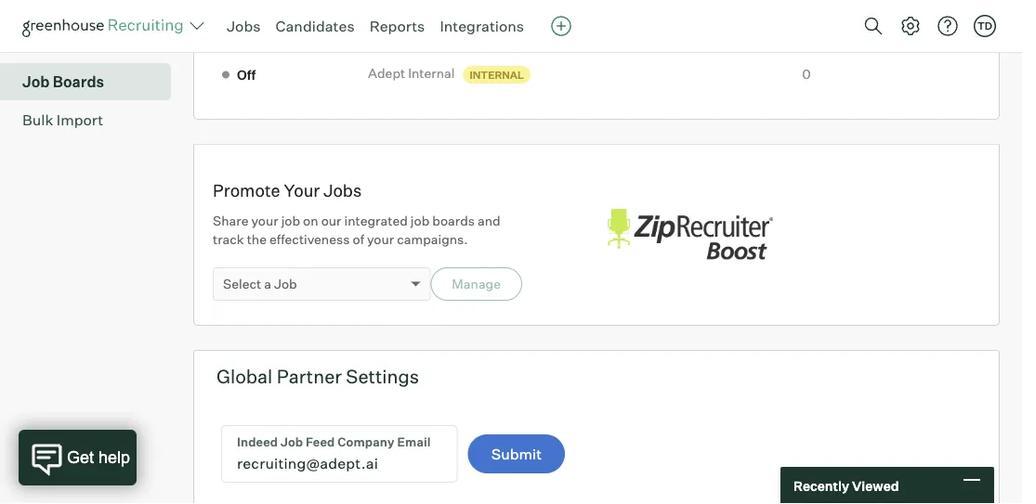 Task type: locate. For each thing, give the bounding box(es) containing it.
campaigns.
[[397, 232, 468, 248]]

submit
[[491, 445, 542, 464]]

share
[[213, 213, 249, 229]]

0 vertical spatial jobs
[[227, 17, 261, 35]]

job boards link
[[22, 71, 164, 93]]

track
[[213, 232, 244, 248]]

1 adept from the top
[[368, 23, 407, 39]]

effectiveness
[[270, 232, 350, 248]]

0 horizontal spatial internal
[[408, 65, 455, 81]]

adept for adept
[[368, 23, 407, 39]]

submit button
[[468, 435, 565, 474]]

0 horizontal spatial jobs
[[227, 17, 261, 35]]

a
[[264, 276, 271, 292]]

greenhouse recruiting image
[[22, 15, 190, 37]]

zip recruiter image
[[597, 199, 782, 271]]

adept down adept link on the top left of page
[[368, 65, 405, 81]]

internal
[[408, 65, 455, 81], [470, 68, 524, 81]]

bulk
[[22, 111, 53, 129]]

job
[[281, 213, 300, 229], [411, 213, 430, 229]]

reports
[[370, 17, 425, 35]]

adept link
[[368, 22, 412, 40]]

td button
[[970, 11, 1000, 41]]

bulk import
[[22, 111, 103, 129]]

jobs
[[227, 17, 261, 35], [324, 180, 362, 201]]

2 job from the left
[[411, 213, 430, 229]]

td button
[[974, 15, 996, 37]]

1 horizontal spatial job
[[411, 213, 430, 229]]

promote
[[213, 180, 280, 201]]

import
[[57, 111, 103, 129]]

your up the
[[251, 213, 278, 229]]

promote your jobs
[[213, 180, 362, 201]]

candidates
[[276, 17, 355, 35]]

adept up the adept internal on the top left of page
[[368, 23, 407, 39]]

settings
[[346, 365, 419, 389]]

0 vertical spatial adept
[[368, 23, 407, 39]]

1 horizontal spatial jobs
[[324, 180, 362, 201]]

0 horizontal spatial your
[[251, 213, 278, 229]]

adept for adept internal
[[368, 65, 405, 81]]

job up bulk
[[22, 73, 50, 91]]

adept inside 'link'
[[368, 65, 405, 81]]

jobs up off
[[227, 17, 261, 35]]

jobs link
[[227, 17, 261, 35]]

off
[[237, 67, 256, 83]]

history
[[66, 35, 117, 53]]

integrations
[[440, 17, 524, 35]]

of
[[353, 232, 364, 248]]

select
[[223, 276, 261, 292]]

internal inside adept internal 'link'
[[408, 65, 455, 81]]

1 horizontal spatial your
[[367, 232, 394, 248]]

1 vertical spatial your
[[367, 232, 394, 248]]

your
[[251, 213, 278, 229], [367, 232, 394, 248]]

0 horizontal spatial job
[[281, 213, 300, 229]]

recently
[[794, 478, 849, 494]]

1 vertical spatial job
[[274, 276, 297, 292]]

jobs up our
[[324, 180, 362, 201]]

order
[[22, 35, 62, 53]]

job right a in the bottom of the page
[[274, 276, 297, 292]]

adept
[[368, 23, 407, 39], [368, 65, 405, 81]]

select a job
[[223, 276, 297, 292]]

2 adept from the top
[[368, 65, 405, 81]]

internal down reports
[[408, 65, 455, 81]]

internal down integrations "link"
[[470, 68, 524, 81]]

candidates link
[[276, 17, 355, 35]]

partner
[[277, 365, 342, 389]]

0 horizontal spatial job
[[22, 73, 50, 91]]

job left on
[[281, 213, 300, 229]]

1 vertical spatial adept
[[368, 65, 405, 81]]

0 link
[[802, 66, 811, 82]]

your down integrated
[[367, 232, 394, 248]]

recently viewed
[[794, 478, 899, 494]]

job up campaigns.
[[411, 213, 430, 229]]

td
[[977, 20, 993, 32]]

job
[[22, 73, 50, 91], [274, 276, 297, 292]]



Task type: vqa. For each thing, say whether or not it's contained in the screenshot.
Settings
yes



Task type: describe. For each thing, give the bounding box(es) containing it.
our
[[321, 213, 341, 229]]

global partner settings
[[217, 365, 419, 389]]

reports link
[[370, 17, 425, 35]]

integrated
[[344, 213, 408, 229]]

0 vertical spatial your
[[251, 213, 278, 229]]

global
[[217, 365, 273, 389]]

Indeed Job Feed Company Email text field
[[222, 427, 457, 482]]

order history
[[22, 35, 117, 53]]

boards
[[432, 213, 475, 229]]

1 job from the left
[[281, 213, 300, 229]]

and
[[478, 213, 501, 229]]

bulk import link
[[22, 109, 164, 131]]

the
[[247, 232, 267, 248]]

configure image
[[900, 15, 922, 37]]

integrations link
[[440, 17, 524, 35]]

your
[[284, 180, 320, 201]]

0 vertical spatial job
[[22, 73, 50, 91]]

1 horizontal spatial internal
[[470, 68, 524, 81]]

adept internal
[[368, 65, 455, 81]]

job boards
[[22, 73, 104, 91]]

adept internal link
[[368, 64, 460, 82]]

search image
[[862, 15, 885, 37]]

live
[[237, 24, 264, 40]]

0
[[802, 66, 811, 82]]

1 vertical spatial jobs
[[324, 180, 362, 201]]

share your job on our integrated job boards and track the effectiveness of your campaigns.
[[213, 213, 501, 248]]

order history link
[[22, 33, 164, 55]]

1 horizontal spatial job
[[274, 276, 297, 292]]

boards
[[53, 73, 104, 91]]

on
[[303, 213, 318, 229]]

viewed
[[852, 478, 899, 494]]



